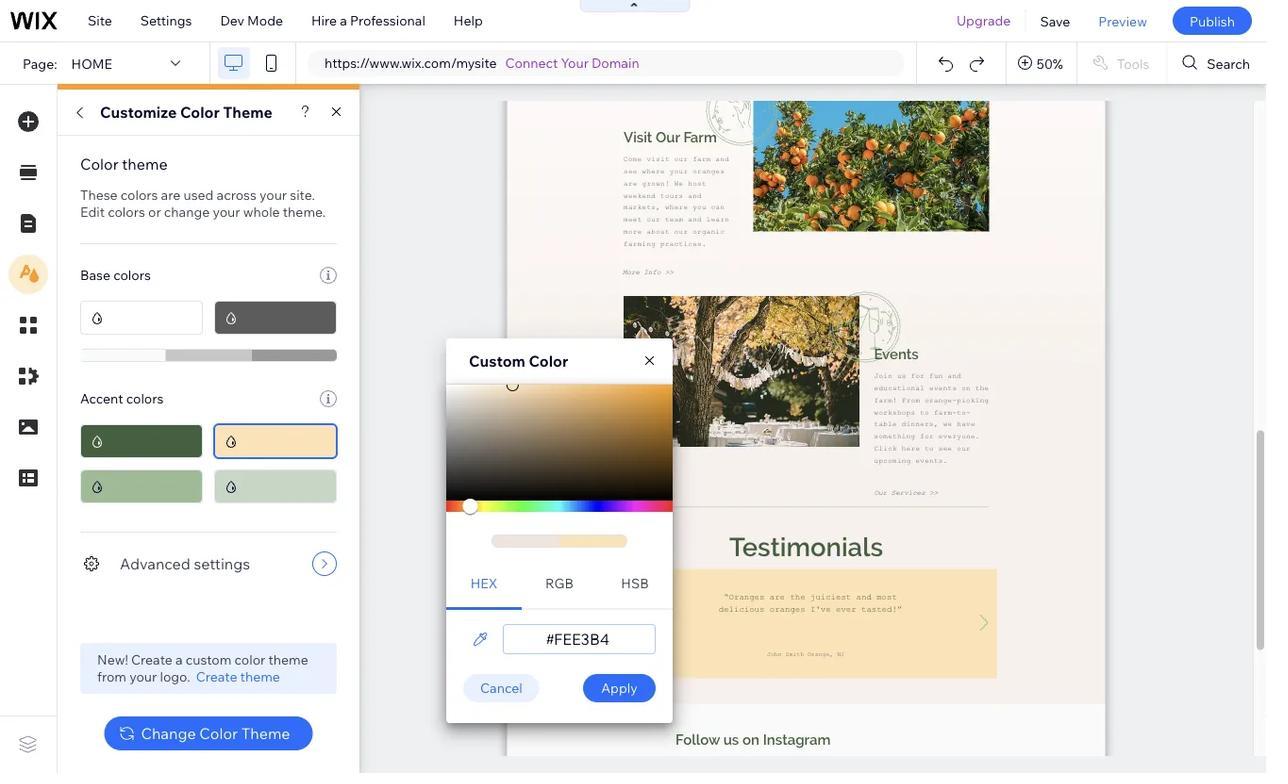Task type: locate. For each thing, give the bounding box(es) containing it.
used
[[184, 187, 214, 203]]

save
[[1041, 13, 1071, 29]]

theme.
[[283, 204, 326, 220]]

publish button
[[1173, 7, 1253, 35]]

customize
[[100, 103, 177, 122]]

1 vertical spatial theme
[[241, 725, 290, 744]]

color right customize
[[180, 103, 220, 122]]

your
[[260, 187, 287, 203], [213, 204, 240, 220], [129, 669, 157, 686]]

theme down the color
[[240, 669, 280, 686]]

theme for color theme
[[122, 155, 168, 174]]

your down across on the left
[[213, 204, 240, 220]]

search button
[[1168, 42, 1268, 84]]

your up whole
[[260, 187, 287, 203]]

custom
[[469, 352, 526, 371]]

https://www.wix.com/mysite connect your domain
[[325, 55, 640, 71]]

dev mode
[[220, 12, 283, 29]]

50%
[[1037, 55, 1064, 71]]

site.
[[290, 187, 315, 203]]

save button
[[1026, 0, 1085, 42]]

color right custom on the top
[[529, 352, 569, 371]]

create
[[131, 652, 173, 669], [196, 669, 237, 686]]

1 horizontal spatial your
[[213, 204, 240, 220]]

1 vertical spatial theme
[[268, 652, 308, 669]]

0 vertical spatial theme
[[122, 155, 168, 174]]

professional
[[350, 12, 426, 29]]

colors
[[121, 187, 158, 203], [108, 204, 145, 220], [113, 267, 151, 284], [126, 391, 164, 407]]

upgrade
[[957, 12, 1011, 29]]

theme inside new! create a custom color theme from your logo.
[[268, 652, 308, 669]]

theme
[[122, 155, 168, 174], [268, 652, 308, 669], [240, 669, 280, 686]]

colors for base
[[113, 267, 151, 284]]

create up logo.
[[131, 652, 173, 669]]

base colors
[[80, 267, 151, 284]]

colors right accent
[[126, 391, 164, 407]]

theme
[[223, 103, 273, 122], [241, 725, 290, 744]]

1 horizontal spatial a
[[340, 12, 347, 29]]

theme up across on the left
[[223, 103, 273, 122]]

preview button
[[1085, 0, 1162, 42]]

change color theme
[[141, 725, 290, 744]]

2 horizontal spatial your
[[260, 187, 287, 203]]

color
[[180, 103, 220, 122], [80, 155, 119, 174], [529, 352, 569, 371], [199, 725, 238, 744]]

home
[[71, 55, 112, 71]]

colors up 'or'
[[121, 187, 158, 203]]

2 vertical spatial your
[[129, 669, 157, 686]]

domain
[[592, 55, 640, 71]]

theme right the color
[[268, 652, 308, 669]]

change
[[164, 204, 210, 220]]

hire a professional
[[312, 12, 426, 29]]

rgb
[[546, 575, 574, 592]]

0 horizontal spatial create
[[131, 652, 173, 669]]

connect
[[505, 55, 558, 71]]

0 horizontal spatial your
[[129, 669, 157, 686]]

color inside button
[[199, 725, 238, 744]]

across
[[217, 187, 257, 203]]

theme up are
[[122, 155, 168, 174]]

advanced settings
[[120, 555, 250, 574]]

your
[[561, 55, 589, 71]]

1 horizontal spatial create
[[196, 669, 237, 686]]

accent
[[80, 391, 123, 407]]

create down custom
[[196, 669, 237, 686]]

color theme
[[80, 155, 168, 174]]

these
[[80, 187, 118, 203]]

cancel button
[[463, 675, 540, 703]]

theme inside button
[[241, 725, 290, 744]]

color right change
[[199, 725, 238, 744]]

search
[[1208, 55, 1251, 71]]

0 horizontal spatial a
[[176, 652, 183, 669]]

create inside new! create a custom color theme from your logo.
[[131, 652, 173, 669]]

hire
[[312, 12, 337, 29]]

theme inside button
[[240, 669, 280, 686]]

0 vertical spatial theme
[[223, 103, 273, 122]]

a inside new! create a custom color theme from your logo.
[[176, 652, 183, 669]]

your right 'from'
[[129, 669, 157, 686]]

a up logo.
[[176, 652, 183, 669]]

colors right base
[[113, 267, 151, 284]]

colors for accent
[[126, 391, 164, 407]]

a
[[340, 12, 347, 29], [176, 652, 183, 669]]

None text field
[[503, 625, 656, 655]]

logo.
[[160, 669, 190, 686]]

0 vertical spatial your
[[260, 187, 287, 203]]

0 vertical spatial create
[[131, 652, 173, 669]]

color up these
[[80, 155, 119, 174]]

or
[[148, 204, 161, 220]]

colors for these
[[121, 187, 158, 203]]

1 vertical spatial create
[[196, 669, 237, 686]]

a right hire
[[340, 12, 347, 29]]

2 vertical spatial theme
[[240, 669, 280, 686]]

settings
[[140, 12, 192, 29]]

1 vertical spatial a
[[176, 652, 183, 669]]

1 vertical spatial your
[[213, 204, 240, 220]]

theme down create theme button
[[241, 725, 290, 744]]



Task type: describe. For each thing, give the bounding box(es) containing it.
color for change color theme
[[199, 725, 238, 744]]

advanced
[[120, 555, 191, 574]]

change color theme button
[[104, 717, 313, 751]]

tools button
[[1078, 42, 1167, 84]]

publish
[[1190, 13, 1236, 29]]

base
[[80, 267, 110, 284]]

cancel
[[480, 681, 523, 697]]

color for custom color
[[529, 352, 569, 371]]

are
[[161, 187, 181, 203]]

dev
[[220, 12, 244, 29]]

colors left 'or'
[[108, 204, 145, 220]]

custom
[[186, 652, 232, 669]]

new! create a custom color theme from your logo.
[[97, 652, 308, 686]]

apply
[[602, 681, 638, 697]]

accent colors
[[80, 391, 164, 407]]

new!
[[97, 652, 128, 669]]

change
[[141, 725, 196, 744]]

custom color
[[469, 352, 569, 371]]

tools
[[1117, 55, 1150, 71]]

theme for change color theme
[[241, 725, 290, 744]]

mode
[[247, 12, 283, 29]]

color for customize color theme
[[180, 103, 220, 122]]

color
[[235, 652, 266, 669]]

0 vertical spatial a
[[340, 12, 347, 29]]

apply button
[[583, 675, 656, 703]]

help
[[454, 12, 483, 29]]

hsb
[[621, 575, 649, 592]]

from
[[97, 669, 126, 686]]

hex
[[471, 575, 498, 592]]

whole
[[243, 204, 280, 220]]

https://www.wix.com/mysite
[[325, 55, 497, 71]]

create theme button
[[196, 669, 280, 686]]

your inside new! create a custom color theme from your logo.
[[129, 669, 157, 686]]

create inside create theme button
[[196, 669, 237, 686]]

these colors are used across your site. edit colors or change your whole theme.
[[80, 187, 326, 220]]

site
[[88, 12, 112, 29]]

preview
[[1099, 13, 1148, 29]]

settings
[[194, 555, 250, 574]]

theme for customize color theme
[[223, 103, 273, 122]]

edit
[[80, 204, 105, 220]]

create theme
[[196, 669, 280, 686]]

50% button
[[1007, 42, 1077, 84]]

customize color theme
[[100, 103, 273, 122]]

theme for create theme
[[240, 669, 280, 686]]



Task type: vqa. For each thing, say whether or not it's contained in the screenshot.
Preview button
yes



